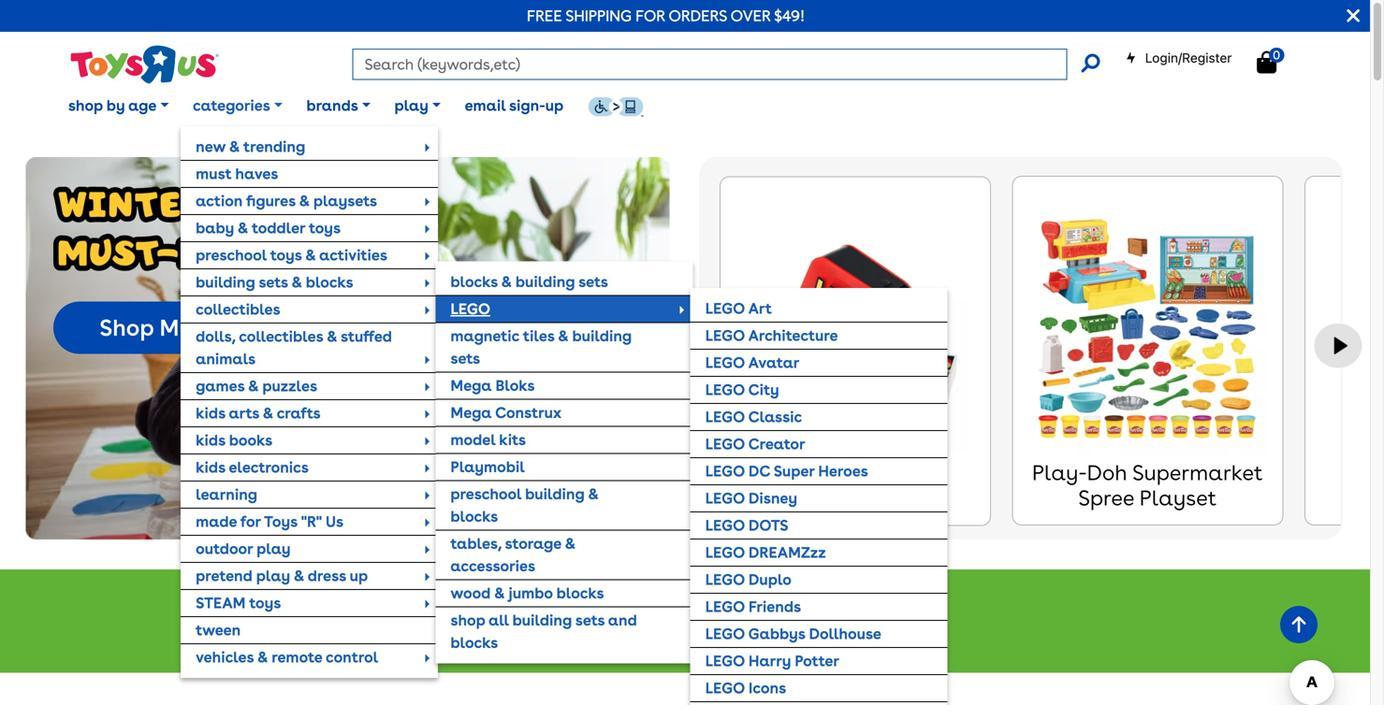 Task type: locate. For each thing, give the bounding box(es) containing it.
0 vertical spatial toys
[[309, 219, 341, 237]]

orders
[[669, 7, 727, 25]]

1 horizontal spatial preschool
[[451, 485, 522, 504]]

building inside building sets & blocks popup button
[[196, 273, 255, 291]]

building down jumbo
[[513, 612, 572, 630]]

preschool down the baby
[[196, 246, 267, 264]]

steam toys button
[[181, 591, 438, 617]]

email sign-up link
[[453, 83, 576, 129]]

must haves link
[[181, 161, 438, 187]]

play down the outdoor play dropdown button
[[256, 567, 290, 585]]

1 vertical spatial kids
[[196, 431, 225, 450]]

lego avatar link
[[691, 350, 948, 376]]

lego left gabbys
[[706, 625, 745, 644]]

1 vertical spatial mega
[[451, 404, 492, 422]]

blocks & building sets link
[[436, 269, 693, 295]]

lego left the art
[[706, 300, 745, 318]]

blocks up tables,
[[451, 508, 498, 526]]

pretend
[[196, 567, 253, 585]]

0 vertical spatial collectibles
[[196, 300, 280, 319]]

tween link
[[181, 618, 438, 644]]

0 horizontal spatial up
[[350, 567, 368, 585]]

lego dreamzzz link
[[691, 540, 948, 566]]

art
[[749, 300, 772, 318]]

mega up model
[[451, 404, 492, 422]]

sign-
[[509, 96, 546, 115]]

avatar
[[749, 354, 800, 372]]

lego art link
[[691, 296, 948, 322]]

lego left 'creator'
[[706, 435, 745, 454]]

&
[[229, 137, 240, 156], [299, 192, 310, 210], [238, 219, 248, 237], [305, 246, 316, 264], [501, 273, 512, 291], [291, 273, 302, 291], [558, 327, 569, 345], [327, 328, 337, 346], [248, 377, 259, 395], [263, 404, 273, 423], [588, 485, 599, 504], [565, 535, 576, 553], [294, 567, 304, 585], [494, 585, 505, 603], [257, 649, 268, 667]]

dress
[[308, 567, 346, 585]]

& right storage
[[565, 535, 576, 553]]

building
[[516, 273, 575, 291], [196, 273, 255, 291], [573, 327, 632, 345], [525, 485, 585, 504], [513, 612, 572, 630]]

kids down games
[[196, 404, 225, 423]]

0 horizontal spatial preschool
[[196, 246, 267, 264]]

twister hero image desktop image
[[26, 157, 670, 540]]

collectibles down collectibles dropdown button
[[239, 328, 323, 346]]

new & trending must haves action figures & playsets baby & toddler toys preschool toys & activities
[[196, 137, 388, 264]]

toys inside the collectibles dolls, collectibles & stuffed animals games & puzzles kids arts & crafts kids books kids electronics learning made for toys "r" us outdoor play pretend play & dress up steam toys tween vehicles & remote control
[[249, 594, 281, 613]]

close button image
[[1347, 6, 1360, 26]]

None search field
[[353, 49, 1100, 80]]

toys down action figures & playsets dropdown button
[[309, 219, 341, 237]]

collectibles
[[196, 300, 280, 319], [239, 328, 323, 346]]

tiles
[[523, 327, 555, 345]]

building sets & blocks button
[[181, 269, 438, 296]]

shop
[[100, 314, 154, 342]]

architecture
[[749, 327, 838, 345]]

lego
[[706, 300, 745, 318], [451, 300, 491, 318], [706, 327, 745, 345], [706, 354, 745, 372], [706, 381, 745, 399], [706, 408, 745, 426], [706, 435, 745, 454], [706, 463, 745, 481], [706, 490, 745, 508], [706, 517, 745, 535], [706, 544, 745, 562], [706, 571, 745, 589], [706, 598, 745, 617], [706, 625, 745, 644], [706, 653, 745, 671], [706, 680, 745, 698]]

shop by age
[[68, 96, 157, 115]]

lego left architecture
[[706, 327, 745, 345]]

2 vertical spatial toys
[[249, 594, 281, 613]]

blocks down preschool toys & activities dropdown button
[[306, 273, 353, 291]]

go to next image
[[1315, 324, 1363, 369]]

lego duplo link
[[691, 567, 948, 594]]

1 vertical spatial shop
[[451, 612, 485, 630]]

play down toys
[[257, 540, 291, 558]]

mega left "bloks"
[[451, 377, 492, 395]]

building-sets-and-blocks menu
[[436, 262, 948, 706]]

lego left "dreamzzz"
[[706, 544, 745, 562]]

& up arts
[[248, 377, 259, 395]]

1 vertical spatial up
[[350, 567, 368, 585]]

blocks
[[451, 273, 498, 291], [306, 273, 353, 291], [451, 508, 498, 526], [557, 585, 604, 603], [451, 634, 498, 652]]

toys
[[309, 219, 341, 237], [270, 246, 302, 264], [249, 594, 281, 613]]

potter
[[795, 653, 840, 671]]

building sets & blocks
[[196, 273, 353, 291]]

& down preschool toys & activities dropdown button
[[291, 273, 302, 291]]

dollhouse
[[809, 625, 882, 644]]

toys right steam
[[249, 594, 281, 613]]

email sign-up
[[465, 96, 564, 115]]

disney
[[749, 490, 798, 508]]

toys r us image
[[69, 43, 219, 86]]

shop all building sets and blocks link
[[436, 608, 693, 657]]

menu bar
[[56, 73, 1371, 706]]

animals
[[196, 350, 256, 368]]

& left dress
[[294, 567, 304, 585]]

email
[[465, 96, 506, 115]]

lego left city
[[706, 381, 745, 399]]

1 horizontal spatial shop
[[451, 612, 485, 630]]

0 vertical spatial kids
[[196, 404, 225, 423]]

dc
[[749, 463, 771, 481]]

up
[[546, 96, 564, 115], [350, 567, 368, 585]]

learning
[[196, 486, 257, 504]]

sets inside popup button
[[259, 273, 288, 291]]

free shipping for orders over $49!
[[527, 7, 805, 25]]

magnetic tiles & building sets mega bloks mega construx model kits playmobil preschool building & blocks tables, storage & accessories wood & jumbo blocks shop all building sets and blocks
[[451, 327, 637, 652]]

lego left duplo
[[706, 571, 745, 589]]

0 vertical spatial play
[[395, 96, 429, 115]]

lego left avatar
[[706, 354, 745, 372]]

up inside the collectibles dolls, collectibles & stuffed animals games & puzzles kids arts & crafts kids books kids electronics learning made for toys "r" us outdoor play pretend play & dress up steam toys tween vehicles & remote control
[[350, 567, 368, 585]]

shop
[[68, 96, 103, 115], [451, 612, 485, 630]]

0 link
[[1257, 48, 1296, 74]]

remote
[[272, 649, 322, 667]]

control
[[326, 649, 378, 667]]

2 vertical spatial kids
[[196, 459, 225, 477]]

0 vertical spatial mega
[[451, 377, 492, 395]]

shop down wood
[[451, 612, 485, 630]]

preschool
[[196, 246, 267, 264], [451, 485, 522, 504]]

winter must haves image
[[53, 186, 306, 271]]

preschool inside magnetic tiles & building sets mega bloks mega construx model kits playmobil preschool building & blocks tables, storage & accessories wood & jumbo blocks shop all building sets and blocks
[[451, 485, 522, 504]]

games & puzzles button
[[181, 373, 438, 400]]

building inside blocks & building sets link
[[516, 273, 575, 291]]

tables, storage & accessories link
[[436, 531, 693, 580]]

lego disney link
[[691, 486, 948, 512]]

play right brands dropdown button at the left
[[395, 96, 429, 115]]

0 vertical spatial shop
[[68, 96, 103, 115]]

shopping bag image
[[1257, 51, 1277, 73]]

building down playmobil link
[[525, 485, 585, 504]]

lego left classic
[[706, 408, 745, 426]]

for
[[241, 513, 261, 531]]

learning button
[[181, 482, 438, 508]]

lego menu
[[691, 288, 948, 706]]

made
[[196, 513, 237, 531]]

sets left the and
[[576, 612, 605, 630]]

preschool building & blocks link
[[436, 482, 693, 530]]

0 vertical spatial preschool
[[196, 246, 267, 264]]

sets down preschool toys & activities dropdown button
[[259, 273, 288, 291]]

lego left dc
[[706, 463, 745, 481]]

building up lego popup button
[[516, 273, 575, 291]]

kids left the books
[[196, 431, 225, 450]]

1 vertical spatial collectibles
[[239, 328, 323, 346]]

collectibles up dolls,
[[196, 300, 280, 319]]

toys
[[264, 513, 298, 531]]

accessories
[[451, 557, 536, 576]]

up left the this icon serves as a link to download the essential accessibility assistive technology app for individuals with physical disabilities. it is featured as part of our commitment to diversity and inclusion.
[[546, 96, 564, 115]]

pretend play & dress up button
[[181, 563, 438, 590]]

up right dress
[[350, 567, 368, 585]]

preschool toys & activities button
[[181, 242, 438, 269]]

kids up learning
[[196, 459, 225, 477]]

trending
[[243, 137, 305, 156]]

mega
[[451, 377, 492, 395], [451, 404, 492, 422]]

0 horizontal spatial shop
[[68, 96, 103, 115]]

building up shop must-haves at left
[[196, 273, 255, 291]]

collectibles dolls, collectibles & stuffed animals games & puzzles kids arts & crafts kids books kids electronics learning made for toys "r" us outdoor play pretend play & dress up steam toys tween vehicles & remote control
[[196, 300, 392, 667]]

preschool down playmobil
[[451, 485, 522, 504]]

must
[[196, 165, 232, 183]]

0 vertical spatial up
[[546, 96, 564, 115]]

lego up magnetic
[[451, 300, 491, 318]]

1 horizontal spatial up
[[546, 96, 564, 115]]

toys down the toddler
[[270, 246, 302, 264]]

& up magnetic
[[501, 273, 512, 291]]

1 vertical spatial preschool
[[451, 485, 522, 504]]

wood & jumbo blocks link
[[436, 581, 693, 607]]

shop left by
[[68, 96, 103, 115]]



Task type: describe. For each thing, give the bounding box(es) containing it.
must-
[[160, 314, 224, 342]]

activities
[[319, 246, 388, 264]]

2 vertical spatial play
[[256, 567, 290, 585]]

0
[[1273, 48, 1281, 62]]

playmobil link
[[436, 454, 693, 481]]

2 mega from the top
[[451, 404, 492, 422]]

construx
[[495, 404, 562, 422]]

haves
[[235, 165, 278, 183]]

magnetic tiles & building sets link
[[436, 323, 693, 372]]

preschool inside new & trending must haves action figures & playsets baby & toddler toys preschool toys & activities
[[196, 246, 267, 264]]

action
[[196, 192, 243, 210]]

lego left the icons
[[706, 680, 745, 698]]

kids electronics button
[[181, 455, 438, 481]]

building down lego popup button
[[573, 327, 632, 345]]

heroes
[[819, 463, 869, 481]]

2 kids from the top
[[196, 431, 225, 450]]

play inside dropdown button
[[395, 96, 429, 115]]

lego left harry
[[706, 653, 745, 671]]

& down must haves link
[[299, 192, 310, 210]]

& right arts
[[263, 404, 273, 423]]

blocks & building sets
[[451, 273, 608, 291]]

outdoor play button
[[181, 536, 438, 563]]

books
[[229, 431, 273, 450]]

gabbys
[[749, 625, 806, 644]]

sets up lego popup button
[[579, 273, 608, 291]]

dots
[[749, 517, 789, 535]]

super
[[774, 463, 815, 481]]

classic
[[749, 408, 802, 426]]

shop must-haves
[[100, 314, 292, 342]]

1 vertical spatial toys
[[270, 246, 302, 264]]

crafts
[[277, 404, 321, 423]]

1 mega from the top
[[451, 377, 492, 395]]

& down playmobil link
[[588, 485, 599, 504]]

magnetic
[[451, 327, 520, 345]]

model kits link
[[436, 427, 693, 454]]

harry
[[749, 653, 791, 671]]

ways to shop image
[[0, 570, 1371, 674]]

lego city link
[[691, 377, 948, 404]]

new & trending button
[[181, 134, 438, 160]]

"r"
[[301, 513, 322, 531]]

lego classic link
[[691, 404, 948, 431]]

1 kids from the top
[[196, 404, 225, 423]]

wood
[[451, 585, 491, 603]]

kits
[[499, 431, 526, 449]]

this icon serves as a link to download the essential accessibility assistive technology app for individuals with physical disabilities. it is featured as part of our commitment to diversity and inclusion. image
[[588, 97, 644, 117]]

& left 'stuffed' in the top of the page
[[327, 328, 337, 346]]

mega bloks link
[[436, 373, 693, 399]]

lego creator link
[[691, 432, 948, 458]]

& right the baby
[[238, 219, 248, 237]]

haves
[[224, 314, 292, 342]]

lego architecture link
[[691, 323, 948, 349]]

model
[[451, 431, 496, 449]]

$49!
[[774, 7, 805, 25]]

lego dots link
[[691, 513, 948, 539]]

categories button
[[181, 83, 295, 129]]

lego art lego architecture lego avatar lego city lego classic lego creator lego dc super heroes lego disney lego dots lego dreamzzz lego duplo lego friends lego gabbys dollhouse lego harry potter lego icons
[[706, 300, 882, 698]]

lego inside popup button
[[451, 300, 491, 318]]

lego left dots
[[706, 517, 745, 535]]

games
[[196, 377, 245, 395]]

figures
[[246, 192, 296, 210]]

play button
[[383, 83, 453, 129]]

toddler
[[252, 219, 305, 237]]

tables,
[[451, 535, 502, 553]]

brands button
[[295, 83, 383, 129]]

playsets
[[313, 192, 377, 210]]

& left remote
[[257, 649, 268, 667]]

3 kids from the top
[[196, 459, 225, 477]]

blocks down tables, storage & accessories link
[[557, 585, 604, 603]]

baby & toddler toys button
[[181, 215, 438, 241]]

baby
[[196, 219, 234, 237]]

lego gabbys dollhouse link
[[691, 622, 948, 648]]

1 vertical spatial play
[[257, 540, 291, 558]]

blocks down all
[[451, 634, 498, 652]]

storage
[[505, 535, 562, 553]]

menu bar containing shop by age
[[56, 73, 1371, 706]]

& up all
[[494, 585, 505, 603]]

blocks up magnetic
[[451, 273, 498, 291]]

tween
[[196, 622, 241, 640]]

& down baby & toddler toys dropdown button
[[305, 246, 316, 264]]

go to previous image
[[677, 324, 725, 369]]

lego left friends at right bottom
[[706, 598, 745, 617]]

lego button
[[436, 296, 693, 322]]

sets down magnetic
[[451, 350, 480, 368]]

mega construx link
[[436, 400, 693, 426]]

brands
[[307, 96, 358, 115]]

lego icons link
[[691, 676, 948, 702]]

creator
[[749, 435, 806, 454]]

dreamzzz
[[749, 544, 826, 562]]

vehicles
[[196, 649, 254, 667]]

us
[[326, 513, 344, 531]]

shop by category menu
[[181, 126, 948, 706]]

categories
[[193, 96, 270, 115]]

made for toys "r" us button
[[181, 509, 438, 535]]

action figures & playsets button
[[181, 188, 438, 214]]

bloks
[[496, 377, 535, 395]]

collectibles button
[[181, 297, 438, 323]]

city
[[749, 381, 780, 399]]

over
[[731, 7, 771, 25]]

icons
[[749, 680, 787, 698]]

electronics
[[229, 459, 309, 477]]

outdoor
[[196, 540, 253, 558]]

lego left disney
[[706, 490, 745, 508]]

age
[[128, 96, 157, 115]]

dolls, collectibles & stuffed animals button
[[181, 324, 438, 372]]

shop inside dropdown button
[[68, 96, 103, 115]]

and
[[608, 612, 637, 630]]

blocks inside popup button
[[306, 273, 353, 291]]

Enter Keyword or Item No. search field
[[353, 49, 1068, 80]]

lego harry potter link
[[691, 649, 948, 675]]

& inside popup button
[[291, 273, 302, 291]]

playmobil
[[451, 458, 525, 476]]

for
[[636, 7, 665, 25]]

shop inside magnetic tiles & building sets mega bloks mega construx model kits playmobil preschool building & blocks tables, storage & accessories wood & jumbo blocks shop all building sets and blocks
[[451, 612, 485, 630]]

up inside email sign-up link
[[546, 96, 564, 115]]

login/register button
[[1126, 49, 1232, 67]]

free shipping for orders over $49! link
[[527, 7, 805, 25]]

duplo
[[749, 571, 792, 589]]

shop by age button
[[56, 83, 181, 129]]

dolls,
[[196, 328, 236, 346]]

& right tiles
[[558, 327, 569, 345]]

stuffed
[[341, 328, 392, 346]]

kids books button
[[181, 428, 438, 454]]

steam
[[196, 594, 246, 613]]

& right new
[[229, 137, 240, 156]]



Task type: vqa. For each thing, say whether or not it's contained in the screenshot.
Super Cra-Z-Loom - DIY Bracelet Loom Kit, 220 link
no



